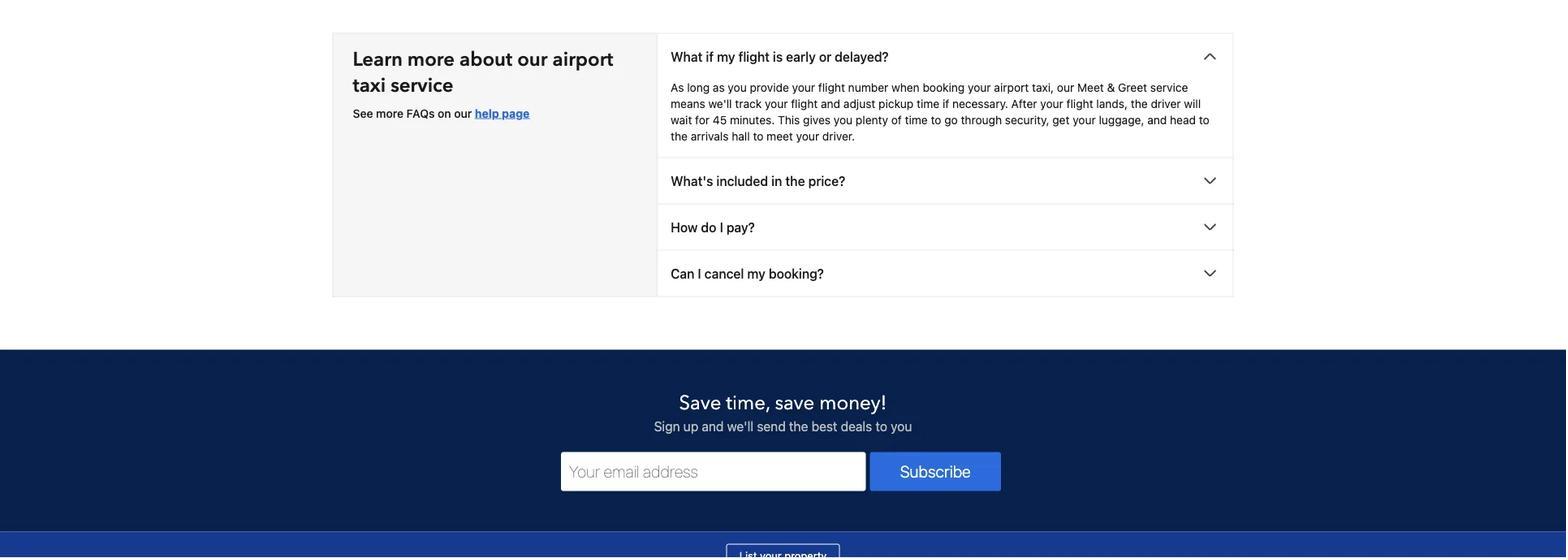 Task type: describe. For each thing, give the bounding box(es) containing it.
luggage,
[[1099, 113, 1145, 126]]

necessary.
[[953, 97, 1009, 110]]

save
[[775, 390, 815, 417]]

save time, save money! footer
[[0, 349, 1567, 558]]

can
[[671, 266, 695, 281]]

0 horizontal spatial more
[[376, 106, 404, 120]]

to left the go
[[931, 113, 942, 126]]

how do i pay?
[[671, 219, 755, 235]]

about
[[460, 46, 513, 73]]

can i cancel my booking?
[[671, 266, 824, 281]]

0 horizontal spatial my
[[717, 49, 735, 64]]

time,
[[726, 390, 770, 417]]

cancel
[[705, 266, 744, 281]]

0 horizontal spatial our
[[454, 106, 472, 120]]

long
[[687, 80, 710, 94]]

0 vertical spatial time
[[917, 97, 940, 110]]

lands,
[[1097, 97, 1128, 110]]

we'll inside save time, save money! sign up and we'll send the best deals to you
[[728, 418, 754, 434]]

help
[[475, 106, 499, 120]]

your down gives in the top of the page
[[797, 129, 820, 143]]

will
[[1185, 97, 1201, 110]]

your right get
[[1073, 113, 1096, 126]]

page
[[502, 106, 530, 120]]

gives
[[803, 113, 831, 126]]

0 vertical spatial more
[[408, 46, 455, 73]]

Your email address email field
[[561, 452, 866, 491]]

how do i pay? button
[[658, 204, 1233, 250]]

what
[[671, 49, 703, 64]]

can i cancel my booking? button
[[658, 251, 1233, 296]]

to inside save time, save money! sign up and we'll send the best deals to you
[[876, 418, 888, 434]]

meet
[[1078, 80, 1104, 94]]

0 horizontal spatial i
[[698, 266, 702, 281]]

0 vertical spatial our
[[518, 46, 548, 73]]

early
[[786, 49, 816, 64]]

for
[[695, 113, 710, 126]]

save
[[679, 390, 722, 417]]

what if my flight is early or delayed?
[[671, 49, 889, 64]]

service inside the as long as you provide your flight number when booking your airport taxi, our meet & greet service means we'll track your flight and adjust pickup time if necessary. after your flight lands, the driver will wait for 45 minutes. this gives you plenty of time to go through security, get your luggage, and head to the arrivals hall to meet your driver.
[[1151, 80, 1189, 94]]

0 vertical spatial i
[[720, 219, 724, 235]]

do
[[701, 219, 717, 235]]

adjust
[[844, 97, 876, 110]]

the inside dropdown button
[[786, 173, 805, 188]]

what's included in the price? button
[[658, 158, 1233, 203]]

hall
[[732, 129, 750, 143]]

number
[[849, 80, 889, 94]]

on
[[438, 106, 451, 120]]

up
[[684, 418, 699, 434]]

best
[[812, 418, 838, 434]]

what if my flight is early or delayed? element
[[658, 79, 1233, 157]]

learn
[[353, 46, 403, 73]]

faqs
[[407, 106, 435, 120]]

as
[[671, 80, 684, 94]]

1 vertical spatial my
[[748, 266, 766, 281]]

pickup
[[879, 97, 914, 110]]

get
[[1053, 113, 1070, 126]]

flight up gives in the top of the page
[[791, 97, 818, 110]]

driver
[[1151, 97, 1182, 110]]

this
[[778, 113, 800, 126]]

booking?
[[769, 266, 824, 281]]

0 vertical spatial you
[[728, 80, 747, 94]]

is
[[773, 49, 783, 64]]

money!
[[820, 390, 887, 417]]

airport inside learn more about our airport taxi service see more faqs on our help page
[[553, 46, 613, 73]]

what's
[[671, 173, 713, 188]]

your down early
[[792, 80, 816, 94]]

your up 'necessary.'
[[968, 80, 991, 94]]



Task type: locate. For each thing, give the bounding box(es) containing it.
1 horizontal spatial my
[[748, 266, 766, 281]]

1 vertical spatial if
[[943, 97, 950, 110]]

your down taxi,
[[1041, 97, 1064, 110]]

when
[[892, 80, 920, 94]]

what if my flight is early or delayed? button
[[658, 34, 1233, 79]]

1 vertical spatial our
[[1057, 80, 1075, 94]]

our right about
[[518, 46, 548, 73]]

you
[[728, 80, 747, 94], [834, 113, 853, 126], [891, 418, 912, 434]]

1 horizontal spatial service
[[1151, 80, 1189, 94]]

as long as you provide your flight number when booking your airport taxi, our meet & greet service means we'll track your flight and adjust pickup time if necessary. after your flight lands, the driver will wait for 45 minutes. this gives you plenty of time to go through security, get your luggage, and head to the arrivals hall to meet your driver.
[[671, 80, 1210, 143]]

flight down or
[[819, 80, 845, 94]]

1 horizontal spatial you
[[834, 113, 853, 126]]

track
[[735, 97, 762, 110]]

2 vertical spatial our
[[454, 106, 472, 120]]

my up as
[[717, 49, 735, 64]]

security,
[[1005, 113, 1050, 126]]

see
[[353, 106, 373, 120]]

1 horizontal spatial and
[[821, 97, 841, 110]]

0 horizontal spatial if
[[706, 49, 714, 64]]

after
[[1012, 97, 1038, 110]]

1 vertical spatial you
[[834, 113, 853, 126]]

booking
[[923, 80, 965, 94]]

1 vertical spatial time
[[905, 113, 928, 126]]

your
[[792, 80, 816, 94], [968, 80, 991, 94], [765, 97, 788, 110], [1041, 97, 1064, 110], [1073, 113, 1096, 126], [797, 129, 820, 143]]

if down booking
[[943, 97, 950, 110]]

how
[[671, 219, 698, 235]]

more right the see
[[376, 106, 404, 120]]

0 vertical spatial airport
[[553, 46, 613, 73]]

my
[[717, 49, 735, 64], [748, 266, 766, 281]]

you right as
[[728, 80, 747, 94]]

2 horizontal spatial you
[[891, 418, 912, 434]]

our right on
[[454, 106, 472, 120]]

arrivals
[[691, 129, 729, 143]]

0 vertical spatial we'll
[[709, 97, 732, 110]]

our
[[518, 46, 548, 73], [1057, 80, 1075, 94], [454, 106, 472, 120]]

included
[[717, 173, 769, 188]]

if right what
[[706, 49, 714, 64]]

flight
[[739, 49, 770, 64], [819, 80, 845, 94], [791, 97, 818, 110], [1067, 97, 1094, 110]]

through
[[961, 113, 1002, 126]]

to down minutes.
[[753, 129, 764, 143]]

if inside dropdown button
[[706, 49, 714, 64]]

you inside save time, save money! sign up and we'll send the best deals to you
[[891, 418, 912, 434]]

you up the driver.
[[834, 113, 853, 126]]

2 vertical spatial you
[[891, 418, 912, 434]]

minutes.
[[730, 113, 775, 126]]

you right the deals
[[891, 418, 912, 434]]

1 vertical spatial airport
[[994, 80, 1029, 94]]

go
[[945, 113, 958, 126]]

1 vertical spatial i
[[698, 266, 702, 281]]

the inside save time, save money! sign up and we'll send the best deals to you
[[789, 418, 809, 434]]

0 vertical spatial my
[[717, 49, 735, 64]]

i
[[720, 219, 724, 235], [698, 266, 702, 281]]

0 horizontal spatial and
[[702, 418, 724, 434]]

our right taxi,
[[1057, 80, 1075, 94]]

2 vertical spatial and
[[702, 418, 724, 434]]

the down wait
[[671, 129, 688, 143]]

service inside learn more about our airport taxi service see more faqs on our help page
[[391, 72, 454, 99]]

taxi,
[[1032, 80, 1054, 94]]

1 horizontal spatial our
[[518, 46, 548, 73]]

1 vertical spatial we'll
[[728, 418, 754, 434]]

learn more about our airport taxi service see more faqs on our help page
[[353, 46, 613, 120]]

provide
[[750, 80, 789, 94]]

what's included in the price?
[[671, 173, 846, 188]]

1 vertical spatial and
[[1148, 113, 1167, 126]]

1 vertical spatial more
[[376, 106, 404, 120]]

the
[[1131, 97, 1148, 110], [671, 129, 688, 143], [786, 173, 805, 188], [789, 418, 809, 434]]

to right the deals
[[876, 418, 888, 434]]

delayed?
[[835, 49, 889, 64]]

subscribe button
[[870, 452, 1001, 491]]

our inside the as long as you provide your flight number when booking your airport taxi, our meet & greet service means we'll track your flight and adjust pickup time if necessary. after your flight lands, the driver will wait for 45 minutes. this gives you plenty of time to go through security, get your luggage, and head to the arrivals hall to meet your driver.
[[1057, 80, 1075, 94]]

airport
[[553, 46, 613, 73], [994, 80, 1029, 94]]

1 horizontal spatial i
[[720, 219, 724, 235]]

we'll down time,
[[728, 418, 754, 434]]

45
[[713, 113, 727, 126]]

greet
[[1119, 80, 1148, 94]]

deals
[[841, 418, 873, 434]]

as
[[713, 80, 725, 94]]

service up driver
[[1151, 80, 1189, 94]]

service
[[391, 72, 454, 99], [1151, 80, 1189, 94]]

meet
[[767, 129, 793, 143]]

wait
[[671, 113, 692, 126]]

plenty
[[856, 113, 889, 126]]

in
[[772, 173, 782, 188]]

sign
[[654, 418, 680, 434]]

time
[[917, 97, 940, 110], [905, 113, 928, 126]]

2 horizontal spatial our
[[1057, 80, 1075, 94]]

we'll inside the as long as you provide your flight number when booking your airport taxi, our meet & greet service means we'll track your flight and adjust pickup time if necessary. after your flight lands, the driver will wait for 45 minutes. this gives you plenty of time to go through security, get your luggage, and head to the arrivals hall to meet your driver.
[[709, 97, 732, 110]]

my right cancel on the left of page
[[748, 266, 766, 281]]

1 horizontal spatial more
[[408, 46, 455, 73]]

to
[[931, 113, 942, 126], [1200, 113, 1210, 126], [753, 129, 764, 143], [876, 418, 888, 434]]

0 horizontal spatial service
[[391, 72, 454, 99]]

more
[[408, 46, 455, 73], [376, 106, 404, 120]]

if
[[706, 49, 714, 64], [943, 97, 950, 110]]

and inside save time, save money! sign up and we'll send the best deals to you
[[702, 418, 724, 434]]

0 horizontal spatial airport
[[553, 46, 613, 73]]

airport inside the as long as you provide your flight number when booking your airport taxi, our meet & greet service means we'll track your flight and adjust pickup time if necessary. after your flight lands, the driver will wait for 45 minutes. this gives you plenty of time to go through security, get your luggage, and head to the arrivals hall to meet your driver.
[[994, 80, 1029, 94]]

0 vertical spatial if
[[706, 49, 714, 64]]

time right the of
[[905, 113, 928, 126]]

taxi
[[353, 72, 386, 99]]

and right up
[[702, 418, 724, 434]]

means
[[671, 97, 706, 110]]

flight down meet
[[1067, 97, 1094, 110]]

your down provide
[[765, 97, 788, 110]]

if inside the as long as you provide your flight number when booking your airport taxi, our meet & greet service means we'll track your flight and adjust pickup time if necessary. after your flight lands, the driver will wait for 45 minutes. this gives you plenty of time to go through security, get your luggage, and head to the arrivals hall to meet your driver.
[[943, 97, 950, 110]]

to down "will"
[[1200, 113, 1210, 126]]

driver.
[[823, 129, 855, 143]]

the down greet
[[1131, 97, 1148, 110]]

we'll
[[709, 97, 732, 110], [728, 418, 754, 434]]

help page link
[[475, 106, 530, 120]]

i right can
[[698, 266, 702, 281]]

or
[[819, 49, 832, 64]]

time down booking
[[917, 97, 940, 110]]

the down save
[[789, 418, 809, 434]]

pay?
[[727, 219, 755, 235]]

1 horizontal spatial airport
[[994, 80, 1029, 94]]

save time, save money! sign up and we'll send the best deals to you
[[654, 390, 912, 434]]

2 horizontal spatial and
[[1148, 113, 1167, 126]]

1 horizontal spatial if
[[943, 97, 950, 110]]

subscribe
[[901, 462, 971, 481]]

service up faqs
[[391, 72, 454, 99]]

of
[[892, 113, 902, 126]]

and down driver
[[1148, 113, 1167, 126]]

and up gives in the top of the page
[[821, 97, 841, 110]]

the right in
[[786, 173, 805, 188]]

more right learn
[[408, 46, 455, 73]]

flight inside dropdown button
[[739, 49, 770, 64]]

i right do
[[720, 219, 724, 235]]

&
[[1108, 80, 1115, 94]]

price?
[[809, 173, 846, 188]]

head
[[1171, 113, 1196, 126]]

and
[[821, 97, 841, 110], [1148, 113, 1167, 126], [702, 418, 724, 434]]

we'll up the 45
[[709, 97, 732, 110]]

0 vertical spatial and
[[821, 97, 841, 110]]

send
[[757, 418, 786, 434]]

flight left is
[[739, 49, 770, 64]]

0 horizontal spatial you
[[728, 80, 747, 94]]



Task type: vqa. For each thing, say whether or not it's contained in the screenshot.
save
yes



